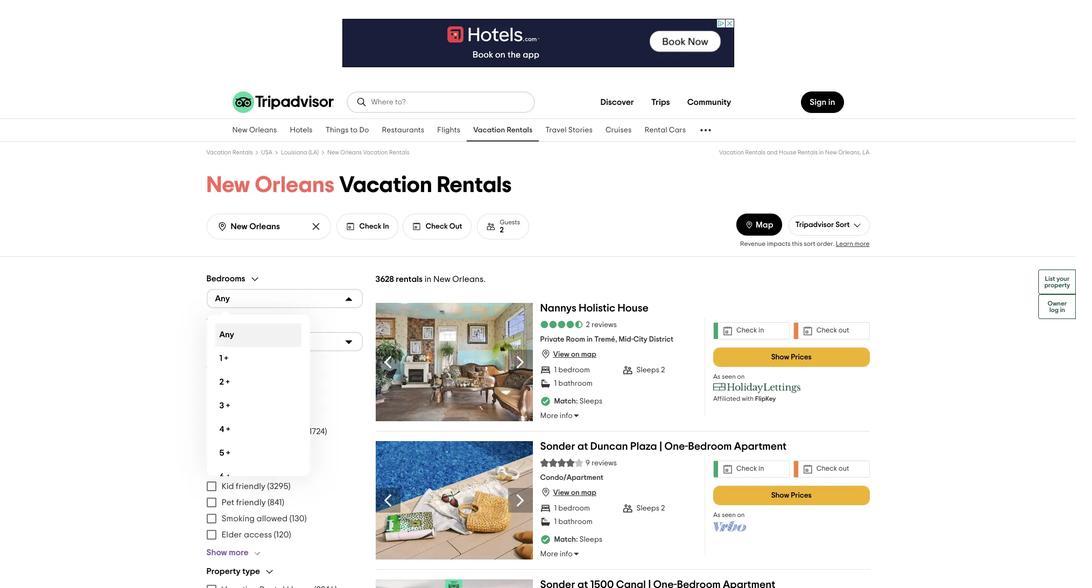 Task type: locate. For each thing, give the bounding box(es) containing it.
1
[[220, 354, 223, 363], [555, 367, 557, 374], [555, 380, 557, 388], [555, 505, 557, 513], [555, 519, 557, 526]]

0 vertical spatial seen
[[722, 374, 736, 380]]

map down condo/apartment
[[582, 490, 597, 497]]

view on map button down room
[[541, 349, 597, 360]]

2 match: sleeps from the top
[[555, 537, 603, 544]]

0 vertical spatial prices
[[791, 354, 812, 361]]

0 vertical spatial sleeps 2
[[637, 367, 665, 374]]

trips button
[[643, 92, 679, 113]]

vacation rentals left travel
[[474, 127, 533, 134]]

elder
[[222, 531, 242, 539]]

3
[[220, 402, 224, 410]]

bedroom for sonder
[[559, 505, 590, 513]]

show prices button
[[714, 348, 870, 367], [714, 486, 870, 506]]

1 bedroom down condo/apartment
[[555, 505, 590, 513]]

out for nannys holistic house
[[839, 328, 850, 335]]

group containing bathrooms
[[207, 317, 363, 352]]

any down bathrooms
[[220, 331, 234, 339]]

1 menu from the top
[[207, 375, 363, 440]]

search search field for search image
[[371, 97, 525, 107]]

bedroom down condo/apartment
[[559, 505, 590, 513]]

+ for 6 +
[[226, 473, 230, 482]]

3628 rentals in new orleans.
[[376, 275, 486, 284]]

1 check in from the top
[[737, 328, 765, 335]]

1 vertical spatial view on map button
[[541, 488, 597, 498]]

new orleans vacation rentals down new orleans vacation rentals 'link'
[[207, 174, 512, 197]]

2 view on map from the top
[[553, 490, 597, 497]]

0 vertical spatial more
[[855, 241, 870, 247]]

all
[[229, 445, 238, 454]]

+ up the 2 +
[[224, 354, 228, 363]]

0 horizontal spatial more
[[229, 549, 249, 557]]

+ right 3
[[226, 402, 230, 410]]

check in for sonder at duncan plaza | one-bedroom apartment
[[737, 466, 765, 473]]

affiliated with flipkey
[[714, 396, 776, 402]]

2 menu from the top
[[207, 479, 363, 543]]

out
[[839, 328, 850, 335], [839, 466, 850, 473]]

0 horizontal spatial house
[[618, 303, 649, 314]]

bathroom down condo/apartment
[[559, 519, 593, 526]]

match:
[[555, 398, 578, 406], [555, 537, 578, 544]]

search search field up flights
[[371, 97, 525, 107]]

0 horizontal spatial vacation rentals
[[207, 150, 253, 156]]

1 sleeps 2 from the top
[[637, 367, 665, 374]]

map
[[756, 221, 774, 229]]

0 vertical spatial new orleans vacation rentals
[[327, 150, 410, 156]]

discover button
[[592, 92, 643, 113]]

check in button
[[336, 214, 398, 240]]

1 bathroom for sonder
[[555, 519, 593, 526]]

show prices for sonder at duncan plaza | one-bedroom apartment
[[772, 492, 812, 500]]

1 horizontal spatial search search field
[[371, 97, 525, 107]]

1 vertical spatial seen
[[722, 512, 736, 518]]

+
[[224, 354, 228, 363], [226, 378, 230, 387], [226, 402, 230, 410], [226, 426, 230, 434], [226, 449, 230, 458], [226, 473, 230, 482]]

1 bathroom down room
[[555, 380, 593, 388]]

view on map down room
[[553, 351, 597, 359]]

0 vertical spatial show prices button
[[714, 348, 870, 367]]

1 as from the top
[[714, 374, 721, 380]]

1 vertical spatial bathroom
[[559, 519, 593, 526]]

reviews right 9
[[592, 460, 617, 467]]

0 vertical spatial info
[[560, 413, 573, 420]]

seen for nannys holistic house
[[722, 374, 736, 380]]

1 vertical spatial friendly
[[236, 499, 266, 507]]

orleans down louisiana on the left of the page
[[255, 174, 335, 197]]

1 seen from the top
[[722, 374, 736, 380]]

to
[[351, 127, 358, 134]]

1 vertical spatial match:
[[555, 537, 578, 544]]

2 friendly from the top
[[236, 499, 266, 507]]

space
[[280, 427, 305, 436]]

rentals left usa
[[233, 150, 253, 156]]

new orleans vacation rentals
[[327, 150, 410, 156], [207, 174, 512, 197]]

property type
[[207, 568, 260, 576]]

+ up air
[[226, 378, 230, 387]]

view
[[553, 351, 570, 359], [553, 490, 570, 497]]

friendly down kid friendly (3295)
[[236, 499, 266, 507]]

any inside popup button
[[215, 338, 230, 346]]

advertisement region
[[342, 19, 734, 67]]

check out
[[426, 223, 462, 230]]

1 horizontal spatial more
[[855, 241, 870, 247]]

on up holidaylettings.com logo
[[738, 374, 745, 380]]

4 group from the top
[[207, 464, 363, 558]]

1 vertical spatial bedroom
[[559, 505, 590, 513]]

nannys
[[541, 303, 577, 314]]

0 vertical spatial view
[[553, 351, 570, 359]]

0 vertical spatial vacation rentals
[[474, 127, 533, 134]]

vacation rentals down new orleans link
[[207, 150, 253, 156]]

show prices button for sonder at duncan plaza | one-bedroom apartment
[[714, 486, 870, 506]]

1 vertical spatial show prices button
[[714, 486, 870, 506]]

1 horizontal spatial house
[[779, 150, 797, 156]]

1 vertical spatial search search field
[[231, 222, 302, 232]]

orleans
[[249, 127, 277, 134], [341, 150, 362, 156], [255, 174, 335, 197]]

friendly up pet friendly (841)
[[236, 482, 266, 491]]

friendly for pet
[[236, 499, 266, 507]]

1 show prices from the top
[[772, 354, 812, 361]]

list box containing any
[[207, 315, 310, 489]]

more
[[855, 241, 870, 247], [229, 549, 249, 557]]

holistic
[[579, 303, 616, 314]]

2 seen from the top
[[722, 512, 736, 518]]

match: sleeps for at
[[555, 537, 603, 544]]

house right and
[[779, 150, 797, 156]]

0 vertical spatial check in
[[737, 328, 765, 335]]

1 bedroom for sonder
[[555, 505, 590, 513]]

1 show prices button from the top
[[714, 348, 870, 367]]

2 1 bedroom from the top
[[555, 505, 590, 513]]

+ right the 4
[[226, 426, 230, 434]]

bedroom
[[559, 367, 590, 374], [559, 505, 590, 513]]

menu
[[207, 375, 363, 440], [207, 479, 363, 543]]

1 vertical spatial show prices
[[772, 492, 812, 500]]

apartment
[[735, 441, 787, 452]]

0 vertical spatial view on map button
[[541, 349, 597, 360]]

elder access (120)
[[222, 531, 291, 539]]

new orleans link
[[226, 119, 284, 142]]

seen for sonder at duncan plaza | one-bedroom apartment
[[722, 512, 736, 518]]

1 bathroom for nannys
[[555, 380, 593, 388]]

nannys holistic house, vacation rental in new orleans image
[[376, 303, 533, 422]]

1 vertical spatial new orleans vacation rentals
[[207, 174, 512, 197]]

2 as from the top
[[714, 512, 721, 518]]

search image
[[356, 97, 367, 108]]

1 inside list box
[[220, 354, 223, 363]]

bathroom for sonder
[[559, 519, 593, 526]]

vacation right flights
[[474, 127, 505, 134]]

new down tripadvisor image
[[232, 127, 248, 134]]

vacation rentals for top the vacation rentals link
[[474, 127, 533, 134]]

0 vertical spatial match:
[[555, 398, 578, 406]]

2 as seen on from the top
[[714, 512, 745, 518]]

1 vertical spatial 1 bedroom
[[555, 505, 590, 513]]

vacation rentals
[[474, 127, 533, 134], [207, 150, 253, 156]]

list box
[[207, 315, 310, 489]]

1 bedroom
[[555, 367, 590, 374], [555, 505, 590, 513]]

as seen on up affiliated
[[714, 374, 745, 380]]

1 vertical spatial as seen on
[[714, 512, 745, 518]]

orleans down to
[[341, 150, 362, 156]]

bedroom down room
[[559, 367, 590, 374]]

1 as seen on from the top
[[714, 374, 745, 380]]

1 vertical spatial prices
[[791, 492, 812, 500]]

0 vertical spatial map
[[582, 351, 597, 359]]

reviews for duncan
[[592, 460, 617, 467]]

bathroom down room
[[559, 380, 593, 388]]

show inside button
[[207, 445, 227, 454]]

1 vertical spatial vacation rentals
[[207, 150, 253, 156]]

0 vertical spatial show prices
[[772, 354, 812, 361]]

house up "mid-"
[[618, 303, 649, 314]]

1 out from the top
[[839, 328, 850, 335]]

1 horizontal spatial vacation rentals link
[[467, 119, 539, 142]]

any down bedrooms
[[215, 295, 230, 303]]

kid
[[222, 482, 234, 491]]

0 vertical spatial bedroom
[[559, 367, 590, 374]]

1 group from the top
[[207, 274, 363, 489]]

vacation rentals link down new orleans link
[[207, 150, 253, 156]]

other outdoor space (1724)
[[222, 427, 327, 436]]

0 vertical spatial 1 bedroom
[[555, 367, 590, 374]]

group containing suitability
[[207, 464, 363, 558]]

outdoor
[[246, 427, 278, 436]]

2 prices from the top
[[791, 492, 812, 500]]

travel stories
[[546, 127, 593, 134]]

tripadvisor sort
[[796, 221, 850, 229]]

more info for nannys holistic house
[[541, 413, 573, 420]]

1 vertical spatial more
[[541, 551, 558, 559]]

in inside owner log in
[[1061, 307, 1066, 313]]

map for at
[[582, 490, 597, 497]]

1 vertical spatial more
[[229, 549, 249, 557]]

1 map from the top
[[582, 351, 597, 359]]

menu for amenities
[[207, 375, 363, 440]]

0 horizontal spatial search search field
[[231, 222, 302, 232]]

more info
[[541, 413, 573, 420], [541, 551, 573, 559]]

property
[[207, 568, 241, 576]]

0 vertical spatial vacation rentals link
[[467, 119, 539, 142]]

more right learn
[[855, 241, 870, 247]]

1 +
[[220, 354, 228, 363]]

trips
[[652, 98, 670, 107]]

orleans up usa
[[249, 127, 277, 134]]

3 group from the top
[[207, 360, 363, 455]]

rentals right and
[[798, 150, 818, 156]]

1 match: from the top
[[555, 398, 578, 406]]

1 vertical spatial info
[[560, 551, 573, 559]]

reviews up tremé,
[[592, 321, 617, 329]]

0 vertical spatial more info
[[541, 413, 573, 420]]

louisiana (la)
[[281, 150, 319, 156]]

seen up vrbo.com logo
[[722, 512, 736, 518]]

1 friendly from the top
[[236, 482, 266, 491]]

|
[[660, 441, 663, 452]]

as up vrbo.com logo
[[714, 512, 721, 518]]

(120)
[[274, 531, 291, 539]]

sort
[[836, 221, 850, 229]]

vacation down new orleans vacation rentals 'link'
[[339, 174, 433, 197]]

as seen on up vrbo.com logo
[[714, 512, 745, 518]]

0 horizontal spatial vacation rentals link
[[207, 150, 253, 156]]

sign in link
[[802, 92, 844, 113]]

any
[[215, 295, 230, 303], [220, 331, 234, 339], [215, 338, 230, 346]]

2 more from the top
[[541, 551, 558, 559]]

0 vertical spatial friendly
[[236, 482, 266, 491]]

0 vertical spatial match: sleeps
[[555, 398, 603, 406]]

2 group from the top
[[207, 317, 363, 352]]

+ right 6
[[226, 473, 230, 482]]

2 map from the top
[[582, 490, 597, 497]]

any up 1 + at the left
[[215, 338, 230, 346]]

nannys holistic house
[[541, 303, 649, 314]]

0 vertical spatial 1 bathroom
[[555, 380, 593, 388]]

1 vertical spatial vacation rentals link
[[207, 150, 253, 156]]

view for sonder
[[553, 490, 570, 497]]

1 match: sleeps from the top
[[555, 398, 603, 406]]

0 vertical spatial orleans
[[249, 127, 277, 134]]

reviews for house
[[592, 321, 617, 329]]

type
[[242, 568, 260, 576]]

view down private
[[553, 351, 570, 359]]

1 check out from the top
[[817, 328, 850, 335]]

things
[[326, 127, 349, 134]]

+ for 3 +
[[226, 402, 230, 410]]

map
[[582, 351, 597, 359], [582, 490, 597, 497]]

2 info from the top
[[560, 551, 573, 559]]

on down room
[[571, 351, 580, 359]]

1 view on map button from the top
[[541, 349, 597, 360]]

sign in
[[810, 98, 836, 107]]

in
[[829, 98, 836, 107], [820, 150, 824, 156], [425, 275, 432, 284], [1061, 307, 1066, 313], [759, 328, 765, 335], [587, 336, 593, 344], [759, 466, 765, 473]]

match: sleeps
[[555, 398, 603, 406], [555, 537, 603, 544]]

search search field right search icon
[[231, 222, 302, 232]]

1 1 bedroom from the top
[[555, 367, 590, 374]]

property type group
[[207, 567, 363, 589]]

0 vertical spatial house
[[779, 150, 797, 156]]

+ for 1 +
[[224, 354, 228, 363]]

menu containing internet or wifi (3532)
[[207, 375, 363, 440]]

+ for 5 +
[[226, 449, 230, 458]]

2 show prices button from the top
[[714, 486, 870, 506]]

1 vertical spatial out
[[839, 466, 850, 473]]

rentals down restaurants
[[389, 150, 410, 156]]

in
[[383, 223, 389, 230]]

owner log in button
[[1039, 294, 1077, 319]]

1 prices from the top
[[791, 354, 812, 361]]

any inside dropdown button
[[215, 295, 230, 303]]

clear image
[[311, 221, 321, 232]]

louisiana
[[281, 150, 307, 156]]

more for sonder at duncan plaza | one-bedroom apartment
[[541, 551, 558, 559]]

seen up affiliated
[[722, 374, 736, 380]]

1 vertical spatial reviews
[[592, 460, 617, 467]]

1 info from the top
[[560, 413, 573, 420]]

impacts
[[767, 241, 791, 247]]

vacation rentals for the vacation rentals link to the bottom
[[207, 150, 253, 156]]

check
[[360, 223, 382, 230], [426, 223, 448, 230], [737, 328, 757, 335], [817, 328, 838, 335], [737, 466, 757, 473], [817, 466, 838, 473]]

1 bathroom down condo/apartment
[[555, 519, 593, 526]]

0 vertical spatial bathroom
[[559, 380, 593, 388]]

1 vertical spatial check out
[[817, 466, 850, 473]]

view down condo/apartment
[[553, 490, 570, 497]]

2 bedroom from the top
[[559, 505, 590, 513]]

0 vertical spatial menu
[[207, 375, 363, 440]]

bathroom for nannys
[[559, 380, 593, 388]]

Search search field
[[371, 97, 525, 107], [231, 222, 302, 232]]

sonder at 1500 canal | one-bedroom apartment, vacation rental in new orleans image
[[376, 580, 533, 589]]

menu containing kid friendly (3295)
[[207, 479, 363, 543]]

out for sonder at duncan plaza | one-bedroom apartment
[[839, 466, 850, 473]]

list your property button
[[1039, 270, 1077, 294]]

1 vertical spatial view on map
[[553, 490, 597, 497]]

1 vertical spatial menu
[[207, 479, 363, 543]]

new inside new orleans link
[[232, 127, 248, 134]]

any for any dropdown button
[[215, 295, 230, 303]]

1 view from the top
[[553, 351, 570, 359]]

new orleans vacation rentals down 'do'
[[327, 150, 410, 156]]

1 horizontal spatial vacation rentals
[[474, 127, 533, 134]]

private
[[541, 336, 565, 344]]

0 vertical spatial view on map
[[553, 351, 597, 359]]

0 vertical spatial as seen on
[[714, 374, 745, 380]]

louisiana (la) link
[[281, 150, 319, 156]]

owner log in
[[1048, 300, 1068, 313]]

plaza
[[631, 441, 658, 452]]

None search field
[[348, 93, 534, 112]]

0 vertical spatial out
[[839, 328, 850, 335]]

1 vertical spatial orleans
[[341, 150, 362, 156]]

map down room
[[582, 351, 597, 359]]

1 vertical spatial 1 bathroom
[[555, 519, 593, 526]]

view for nannys
[[553, 351, 570, 359]]

2 sleeps 2 from the top
[[637, 505, 665, 513]]

view on map button for sonder
[[541, 488, 597, 498]]

2 inside group
[[220, 378, 224, 387]]

with
[[742, 396, 754, 402]]

group
[[207, 274, 363, 489], [207, 317, 363, 352], [207, 360, 363, 455], [207, 464, 363, 558]]

reviews
[[592, 321, 617, 329], [592, 460, 617, 467]]

0 vertical spatial search search field
[[371, 97, 525, 107]]

0 vertical spatial more
[[541, 413, 558, 420]]

show inside 'dropdown button'
[[207, 549, 227, 557]]

more inside 'dropdown button'
[[229, 549, 249, 557]]

2 out from the top
[[839, 466, 850, 473]]

1 view on map from the top
[[553, 351, 597, 359]]

3 +
[[220, 402, 230, 410]]

1 vertical spatial more info
[[541, 551, 573, 559]]

flights
[[438, 127, 461, 134]]

1 bedroom down room
[[555, 367, 590, 374]]

1 vertical spatial match: sleeps
[[555, 537, 603, 544]]

check out button
[[403, 214, 472, 240]]

show prices button for nannys holistic house
[[714, 348, 870, 367]]

new orleans
[[232, 127, 277, 134]]

2 show prices from the top
[[772, 492, 812, 500]]

or
[[254, 379, 263, 388]]

view on map button for nannys
[[541, 349, 597, 360]]

as up affiliated
[[714, 374, 721, 380]]

group containing amenities
[[207, 360, 363, 455]]

1 vertical spatial sleeps 2
[[637, 505, 665, 513]]

vacation rentals link left travel
[[467, 119, 539, 142]]

1 more info from the top
[[541, 413, 573, 420]]

2 check in from the top
[[737, 466, 765, 473]]

orleans for new orleans vacation rentals 'link'
[[341, 150, 362, 156]]

2 match: from the top
[[555, 537, 578, 544]]

more for nannys holistic house
[[541, 413, 558, 420]]

sleeps 2
[[637, 367, 665, 374], [637, 505, 665, 513]]

new left the orleans,
[[826, 150, 837, 156]]

0 vertical spatial check out
[[817, 328, 850, 335]]

1 more from the top
[[541, 413, 558, 420]]

1 vertical spatial as
[[714, 512, 721, 518]]

friendly for kid
[[236, 482, 266, 491]]

2 view on map button from the top
[[541, 488, 597, 498]]

+ right the 5
[[226, 449, 230, 458]]

view on map down condo/apartment
[[553, 490, 597, 497]]

show up the property
[[207, 549, 227, 557]]

show left the 'all'
[[207, 445, 227, 454]]

2 1 bathroom from the top
[[555, 519, 593, 526]]

1 bathroom from the top
[[559, 380, 593, 388]]

1 vertical spatial map
[[582, 490, 597, 497]]

+ for 2 +
[[226, 378, 230, 387]]

view on map button down condo/apartment
[[541, 488, 597, 498]]

1 vertical spatial check in
[[737, 466, 765, 473]]

0 vertical spatial as
[[714, 374, 721, 380]]

1 vertical spatial view
[[553, 490, 570, 497]]

2 check out from the top
[[817, 466, 850, 473]]

prices
[[791, 354, 812, 361], [791, 492, 812, 500]]

2 view from the top
[[553, 490, 570, 497]]

2 bathroom from the top
[[559, 519, 593, 526]]

as seen on
[[714, 374, 745, 380], [714, 512, 745, 518]]

1 bedroom from the top
[[559, 367, 590, 374]]

1 1 bathroom from the top
[[555, 380, 593, 388]]

0 vertical spatial reviews
[[592, 321, 617, 329]]

(841)
[[268, 499, 284, 507]]

2 more info from the top
[[541, 551, 573, 559]]

more down elder
[[229, 549, 249, 557]]



Task type: vqa. For each thing, say whether or not it's contained in the screenshot.
left the Popular
no



Task type: describe. For each thing, give the bounding box(es) containing it.
check in
[[360, 223, 389, 230]]

sleeps 2 for house
[[637, 367, 665, 374]]

vrbo.com logo image
[[714, 521, 747, 532]]

community
[[688, 98, 732, 107]]

internet
[[222, 379, 252, 388]]

group containing bedrooms
[[207, 274, 363, 489]]

view on map for sonder
[[553, 490, 597, 497]]

tripadvisor
[[796, 221, 835, 229]]

show prices for nannys holistic house
[[772, 354, 812, 361]]

guests 2
[[500, 219, 520, 234]]

as for nannys holistic house
[[714, 374, 721, 380]]

restaurants
[[382, 127, 425, 134]]

wifi
[[265, 379, 279, 388]]

orleans for new orleans link
[[249, 127, 277, 134]]

community button
[[679, 92, 740, 113]]

(la)
[[309, 150, 319, 156]]

any button
[[207, 289, 363, 308]]

info for sonder
[[560, 551, 573, 559]]

allowed
[[257, 515, 288, 523]]

bedroom for nannys
[[559, 367, 590, 374]]

(1724)
[[307, 427, 327, 436]]

rental
[[645, 127, 668, 134]]

revenue
[[741, 241, 766, 247]]

rentals
[[396, 275, 423, 284]]

show more button
[[207, 548, 266, 558]]

6
[[220, 473, 225, 482]]

tripadvisor image
[[232, 92, 334, 113]]

show down apartment
[[772, 492, 790, 500]]

smoking allowed (130)
[[222, 515, 307, 523]]

log
[[1050, 307, 1059, 313]]

guests
[[500, 219, 520, 225]]

sonder at duncan plaza | one-bedroom apartment, vacation rental in new orleans image
[[376, 441, 533, 560]]

air
[[222, 395, 233, 404]]

vacation left and
[[720, 150, 744, 156]]

prices for nannys holistic house
[[791, 354, 812, 361]]

sign
[[810, 98, 827, 107]]

usa
[[261, 150, 273, 156]]

condo/apartment
[[541, 475, 604, 482]]

bedrooms
[[207, 275, 245, 283]]

things to do link
[[319, 119, 376, 142]]

2 vertical spatial orleans
[[255, 174, 335, 197]]

affiliated
[[714, 396, 741, 402]]

more info for sonder at duncan plaza | one-bedroom apartment
[[541, 551, 573, 559]]

district
[[650, 336, 674, 344]]

2 inside 'guests 2'
[[500, 227, 504, 234]]

your
[[1057, 276, 1070, 282]]

kid friendly (3295)
[[222, 482, 291, 491]]

other
[[222, 427, 244, 436]]

bedroom
[[689, 441, 732, 452]]

4 +
[[220, 426, 230, 434]]

check in for nannys holistic house
[[737, 328, 765, 335]]

new right (la)
[[327, 150, 339, 156]]

owner
[[1048, 300, 1068, 307]]

search image
[[217, 221, 228, 232]]

5
[[220, 449, 224, 458]]

order.
[[817, 241, 835, 247]]

sonder at duncan plaza | one-bedroom apartment link
[[541, 441, 787, 457]]

rentals left and
[[746, 150, 766, 156]]

bathrooms
[[207, 318, 249, 326]]

+ for 4 +
[[226, 426, 230, 434]]

conditioning
[[234, 395, 286, 404]]

new left orleans.
[[434, 275, 451, 284]]

check out for sonder at duncan plaza | one-bedroom apartment
[[817, 466, 850, 473]]

and
[[767, 150, 778, 156]]

learn more link
[[836, 241, 870, 247]]

list box inside group
[[207, 315, 310, 489]]

sonder
[[541, 441, 576, 452]]

on up vrbo.com logo
[[738, 512, 745, 518]]

one-
[[665, 441, 689, 452]]

show up holidaylettings.com logo
[[772, 354, 790, 361]]

private room in tremé, mid-city district
[[541, 336, 674, 344]]

vacation rentals and house rentals in new orleans, la
[[720, 150, 870, 156]]

show more
[[207, 549, 249, 557]]

match: sleeps for holistic
[[555, 398, 603, 406]]

tripadvisor sort button
[[789, 215, 870, 236]]

as seen on for nannys holistic house
[[714, 374, 745, 380]]

match: for sonder
[[555, 537, 578, 544]]

pet friendly (841)
[[222, 499, 284, 507]]

sleeps 2 for duncan
[[637, 505, 665, 513]]

cruises
[[606, 127, 632, 134]]

cars
[[669, 127, 686, 134]]

info for nannys
[[560, 413, 573, 420]]

1 vertical spatial house
[[618, 303, 649, 314]]

list
[[1046, 276, 1056, 282]]

1 bedroom for nannys
[[555, 367, 590, 374]]

any button
[[207, 332, 363, 352]]

on down condo/apartment
[[571, 490, 580, 497]]

travel stories link
[[539, 119, 599, 142]]

9
[[586, 460, 590, 467]]

internet or wifi (3532)
[[222, 379, 304, 388]]

stories
[[569, 127, 593, 134]]

5 +
[[220, 449, 230, 458]]

check out for nannys holistic house
[[817, 328, 850, 335]]

menu for suitability
[[207, 479, 363, 543]]

list your property
[[1045, 276, 1071, 288]]

new up search icon
[[207, 174, 250, 197]]

restaurants link
[[376, 119, 431, 142]]

rentals left travel
[[507, 127, 533, 134]]

orleans.
[[453, 275, 486, 284]]

4
[[220, 426, 224, 434]]

mid-
[[619, 336, 634, 344]]

show all button
[[207, 444, 238, 455]]

cruises link
[[599, 119, 639, 142]]

property
[[1045, 282, 1071, 288]]

learn
[[836, 241, 854, 247]]

discover
[[601, 98, 634, 107]]

sort
[[804, 241, 816, 247]]

view on map for nannys
[[553, 351, 597, 359]]

vacation down new orleans link
[[207, 150, 231, 156]]

rentals up out at the top of page
[[437, 174, 512, 197]]

prices for sonder at duncan plaza | one-bedroom apartment
[[791, 492, 812, 500]]

flipkey
[[756, 396, 776, 402]]

any for any popup button
[[215, 338, 230, 346]]

map for holistic
[[582, 351, 597, 359]]

as for sonder at duncan plaza | one-bedroom apartment
[[714, 512, 721, 518]]

orleans,
[[839, 150, 862, 156]]

match: for nannys
[[555, 398, 578, 406]]

(3532)
[[281, 379, 304, 388]]

holidaylettings.com logo image
[[714, 383, 801, 394]]

hotels
[[290, 127, 313, 134]]

as seen on for sonder at duncan plaza | one-bedroom apartment
[[714, 512, 745, 518]]

vacation down 'do'
[[363, 150, 388, 156]]

tremé,
[[595, 336, 618, 344]]

sonder at duncan plaza | one-bedroom apartment
[[541, 441, 787, 452]]

search search field for search icon
[[231, 222, 302, 232]]

hotels link
[[284, 119, 319, 142]]

duncan
[[591, 441, 628, 452]]



